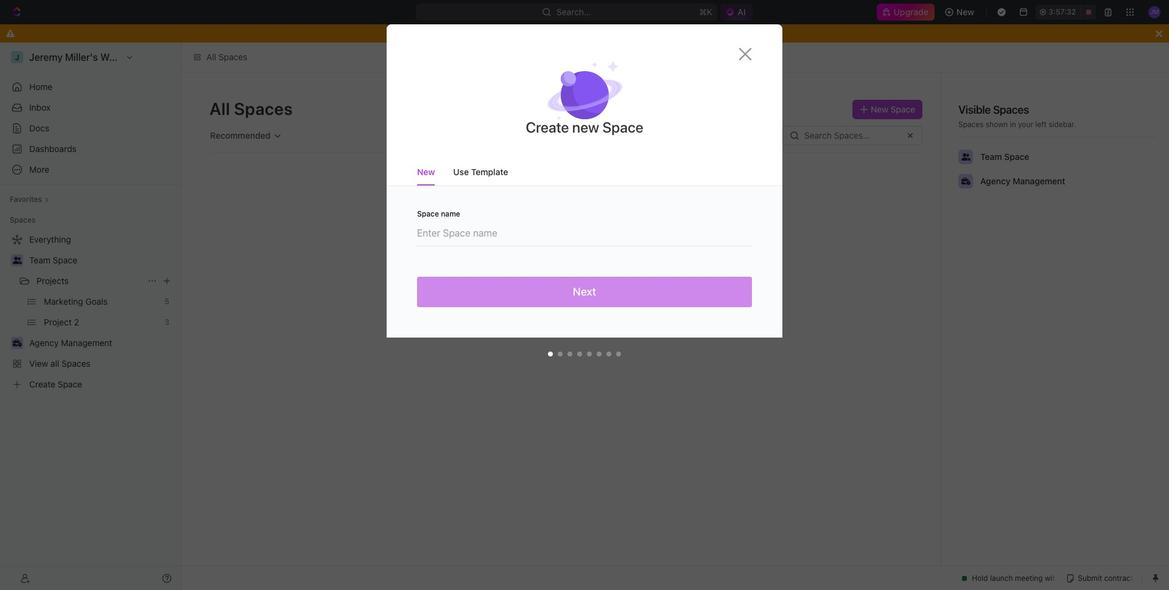 Task type: vqa. For each thing, say whether or not it's contained in the screenshot.
the New Space button on the top of the page
yes



Task type: describe. For each thing, give the bounding box(es) containing it.
all spaces joined
[[537, 268, 596, 277]]

Search Spaces... text field
[[805, 127, 899, 145]]

joined
[[575, 268, 596, 277]]

sidebar.
[[1049, 120, 1076, 129]]

new for space
[[871, 104, 889, 115]]

space name
[[417, 210, 460, 219]]

docs
[[29, 123, 49, 133]]

business time image
[[962, 178, 971, 185]]

agency management
[[981, 176, 1066, 186]]

3:57:32
[[1049, 7, 1077, 16]]

next
[[573, 286, 596, 298]]

next button
[[417, 277, 752, 308]]

your
[[1019, 120, 1034, 129]]

space inside button
[[891, 104, 916, 115]]

favorites button
[[5, 192, 54, 207]]

new inside dialog
[[417, 167, 435, 177]]

space left name
[[417, 210, 439, 219]]

new button
[[940, 2, 982, 22]]

name
[[441, 210, 460, 219]]

shown
[[986, 120, 1008, 129]]

projects link
[[37, 272, 143, 291]]

1 vertical spatial all
[[210, 99, 230, 119]]

inbox
[[29, 102, 51, 113]]

user group image
[[12, 257, 22, 264]]

dashboards
[[29, 144, 77, 154]]

tree inside sidebar "navigation"
[[5, 230, 177, 395]]

upgrade link
[[877, 4, 935, 21]]

use template
[[453, 167, 508, 177]]

0 vertical spatial all
[[207, 52, 216, 62]]

0 vertical spatial all spaces
[[207, 52, 248, 62]]

home link
[[5, 77, 177, 97]]

management
[[1013, 176, 1066, 186]]

Enter Space na﻿me text field
[[417, 218, 752, 246]]

team space link
[[29, 251, 174, 270]]

create new space dialog
[[387, 24, 783, 369]]

1 vertical spatial all spaces
[[210, 99, 293, 119]]

create new space
[[526, 119, 644, 136]]

new for new button
[[957, 7, 975, 17]]

visible
[[959, 104, 991, 116]]

new space button
[[853, 100, 923, 119]]

use
[[453, 167, 469, 177]]



Task type: locate. For each thing, give the bounding box(es) containing it.
team space
[[981, 152, 1030, 162], [29, 255, 77, 266]]

1 vertical spatial team space
[[29, 255, 77, 266]]

space up the search spaces... text field
[[891, 104, 916, 115]]

new
[[572, 119, 600, 136]]

1 vertical spatial new
[[871, 104, 889, 115]]

upgrade
[[894, 7, 929, 17]]

0 horizontal spatial team space
[[29, 255, 77, 266]]

team space up agency
[[981, 152, 1030, 162]]

new up the search spaces... text field
[[871, 104, 889, 115]]

user group image
[[962, 154, 971, 161]]

team
[[981, 152, 1002, 162], [29, 255, 50, 266]]

new inside button
[[957, 7, 975, 17]]

1 horizontal spatial team space
[[981, 152, 1030, 162]]

space up projects at the top left
[[53, 255, 77, 266]]

agency
[[981, 176, 1011, 186]]

team right user group image
[[29, 255, 50, 266]]

⌘k
[[700, 7, 713, 17]]

0 vertical spatial team space
[[981, 152, 1030, 162]]

0 vertical spatial team
[[981, 152, 1002, 162]]

spaces inside sidebar "navigation"
[[10, 216, 36, 225]]

0 vertical spatial new
[[957, 7, 975, 17]]

spaces
[[219, 52, 248, 62], [234, 99, 293, 119], [993, 104, 1029, 116], [959, 120, 984, 129], [10, 216, 36, 225], [547, 268, 573, 277]]

1 horizontal spatial new
[[871, 104, 889, 115]]

team up agency
[[981, 152, 1002, 162]]

sidebar navigation
[[0, 43, 182, 591]]

1 horizontal spatial team
[[981, 152, 1002, 162]]

template
[[471, 167, 508, 177]]

new space
[[871, 104, 916, 115]]

visible spaces spaces shown in your left sidebar.
[[959, 104, 1076, 129]]

new right upgrade
[[957, 7, 975, 17]]

0 horizontal spatial team
[[29, 255, 50, 266]]

space
[[891, 104, 916, 115], [603, 119, 644, 136], [1005, 152, 1030, 162], [417, 210, 439, 219], [53, 255, 77, 266]]

team space inside team space link
[[29, 255, 77, 266]]

2 horizontal spatial new
[[957, 7, 975, 17]]

new left use
[[417, 167, 435, 177]]

all
[[207, 52, 216, 62], [210, 99, 230, 119], [537, 268, 545, 277]]

all spaces
[[207, 52, 248, 62], [210, 99, 293, 119]]

3:57:32 button
[[1036, 5, 1096, 19]]

team inside team space link
[[29, 255, 50, 266]]

space inside sidebar "navigation"
[[53, 255, 77, 266]]

space right new
[[603, 119, 644, 136]]

projects
[[37, 276, 69, 286]]

inbox link
[[5, 98, 177, 118]]

create
[[526, 119, 569, 136]]

2 vertical spatial new
[[417, 167, 435, 177]]

space up agency management
[[1005, 152, 1030, 162]]

left
[[1036, 120, 1047, 129]]

docs link
[[5, 119, 177, 138]]

search...
[[557, 7, 592, 17]]

new inside button
[[871, 104, 889, 115]]

team space up projects at the top left
[[29, 255, 77, 266]]

dashboards link
[[5, 139, 177, 159]]

in
[[1010, 120, 1016, 129]]

tree
[[5, 230, 177, 395]]

favorites
[[10, 195, 42, 204]]

new
[[957, 7, 975, 17], [871, 104, 889, 115], [417, 167, 435, 177]]

0 horizontal spatial new
[[417, 167, 435, 177]]

1 vertical spatial team
[[29, 255, 50, 266]]

home
[[29, 82, 53, 92]]

2 vertical spatial all
[[537, 268, 545, 277]]

tree containing team space
[[5, 230, 177, 395]]



